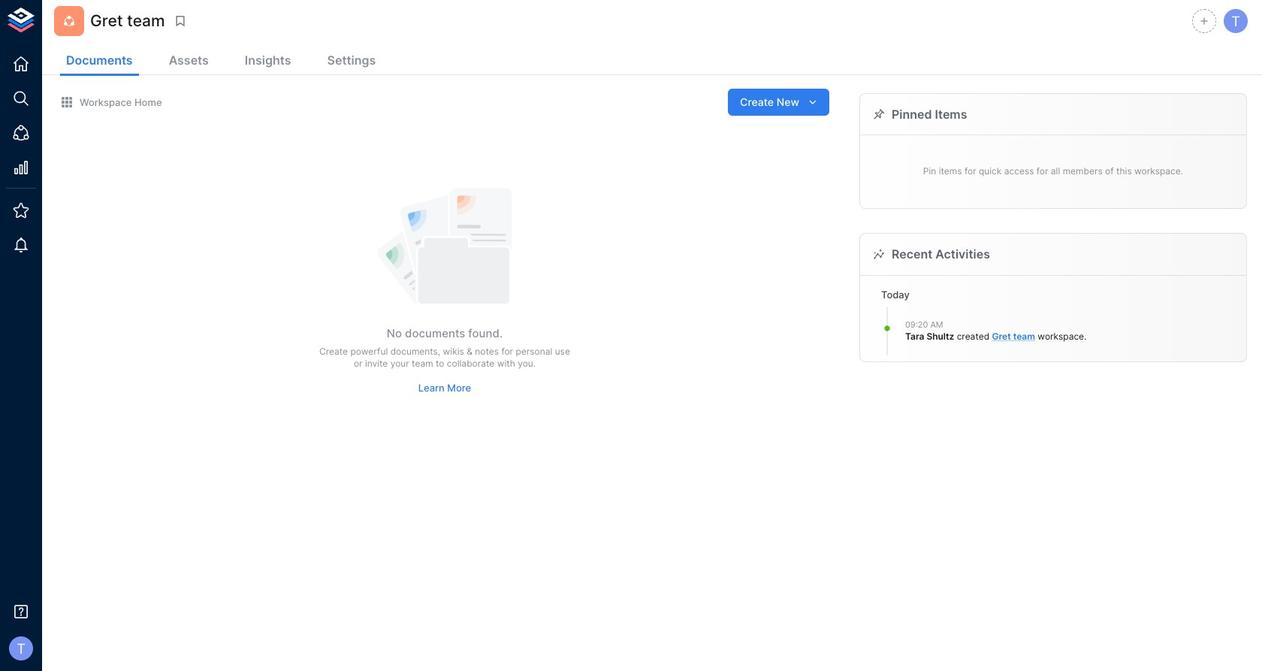 Task type: locate. For each thing, give the bounding box(es) containing it.
recent activities
[[892, 247, 990, 262]]

today
[[882, 288, 910, 300]]

for
[[965, 166, 977, 177], [1037, 166, 1049, 177], [502, 345, 513, 357]]

0 horizontal spatial team
[[127, 11, 165, 30]]

insights link
[[239, 47, 297, 76]]

0 horizontal spatial gret
[[90, 11, 123, 30]]

0 horizontal spatial for
[[502, 345, 513, 357]]

for left quick
[[965, 166, 977, 177]]

documents
[[405, 326, 465, 341]]

documents link
[[60, 47, 139, 76]]

this
[[1117, 166, 1132, 177]]

new
[[777, 95, 800, 108]]

0 vertical spatial create
[[740, 95, 774, 108]]

1 vertical spatial t
[[17, 640, 25, 657]]

0 vertical spatial t button
[[1222, 7, 1251, 35]]

1 vertical spatial team
[[1014, 331, 1036, 342]]

collaborate
[[447, 358, 495, 369]]

0 horizontal spatial t
[[17, 640, 25, 657]]

1 vertical spatial t button
[[5, 632, 38, 665]]

1 horizontal spatial for
[[965, 166, 977, 177]]

&
[[467, 345, 473, 357]]

no
[[387, 326, 402, 341]]

activities
[[936, 247, 990, 262]]

or
[[354, 358, 363, 369]]

1 vertical spatial gret
[[992, 331, 1011, 342]]

powerful
[[351, 345, 388, 357]]

pinned items
[[892, 107, 968, 122]]

recent
[[892, 247, 933, 262]]

team down documents,
[[412, 358, 433, 369]]

0 horizontal spatial t button
[[5, 632, 38, 665]]

create
[[740, 95, 774, 108], [319, 345, 348, 357]]

workspace.
[[1135, 166, 1184, 177]]

workspace
[[80, 96, 132, 108]]

pinned
[[892, 107, 932, 122]]

learn more
[[418, 382, 471, 394]]

assets
[[169, 53, 209, 68]]

created
[[957, 331, 990, 342]]

to
[[436, 358, 444, 369]]

1 horizontal spatial gret
[[992, 331, 1011, 342]]

2 horizontal spatial team
[[1014, 331, 1036, 342]]

for inside no documents found. create powerful documents, wikis & notes for personal use or invite your team to collaborate with you.
[[502, 345, 513, 357]]

team
[[127, 11, 165, 30], [1014, 331, 1036, 342], [412, 358, 433, 369]]

with
[[497, 358, 515, 369]]

for up with
[[502, 345, 513, 357]]

2 vertical spatial team
[[412, 358, 433, 369]]

bookmark image
[[173, 14, 187, 28]]

team left the bookmark image on the top left
[[127, 11, 165, 30]]

create left new in the right top of the page
[[740, 95, 774, 108]]

for left all
[[1037, 166, 1049, 177]]

home
[[134, 96, 162, 108]]

shultz
[[927, 331, 955, 342]]

workspace home
[[80, 96, 162, 108]]

0 horizontal spatial create
[[319, 345, 348, 357]]

1 vertical spatial create
[[319, 345, 348, 357]]

create left the powerful
[[319, 345, 348, 357]]

no documents found. create powerful documents, wikis & notes for personal use or invite your team to collaborate with you.
[[319, 326, 570, 369]]

am
[[931, 319, 944, 330]]

1 horizontal spatial team
[[412, 358, 433, 369]]

your
[[391, 358, 409, 369]]

learn more button
[[415, 377, 475, 400]]

1 horizontal spatial t button
[[1222, 7, 1251, 35]]

team inside no documents found. create powerful documents, wikis & notes for personal use or invite your team to collaborate with you.
[[412, 358, 433, 369]]

1 horizontal spatial create
[[740, 95, 774, 108]]

t button
[[1222, 7, 1251, 35], [5, 632, 38, 665]]

members
[[1063, 166, 1103, 177]]

gret right 'created'
[[992, 331, 1011, 342]]

t for topmost t button
[[1232, 13, 1241, 29]]

t
[[1232, 13, 1241, 29], [17, 640, 25, 657]]

t for t button to the left
[[17, 640, 25, 657]]

assets link
[[163, 47, 215, 76]]

pin items for quick access for all members of this workspace.
[[923, 166, 1184, 177]]

gret up documents
[[90, 11, 123, 30]]

gret
[[90, 11, 123, 30], [992, 331, 1011, 342]]

of
[[1106, 166, 1114, 177]]

team left workspace at the right of page
[[1014, 331, 1036, 342]]

tara
[[906, 331, 925, 342]]

1 horizontal spatial t
[[1232, 13, 1241, 29]]

09:20
[[906, 319, 928, 330]]

0 vertical spatial team
[[127, 11, 165, 30]]

0 vertical spatial t
[[1232, 13, 1241, 29]]

found.
[[468, 326, 503, 341]]

gret team
[[90, 11, 165, 30]]

2 horizontal spatial for
[[1037, 166, 1049, 177]]



Task type: vqa. For each thing, say whether or not it's contained in the screenshot.
NAME] related to Phase 1: [Phase name]
no



Task type: describe. For each thing, give the bounding box(es) containing it.
team inside 09:20 am tara shultz created gret team workspace .
[[1014, 331, 1036, 342]]

documents,
[[391, 345, 441, 357]]

create inside button
[[740, 95, 774, 108]]

settings link
[[321, 47, 382, 76]]

09:20 am tara shultz created gret team workspace .
[[906, 319, 1087, 342]]

gret team link
[[992, 331, 1036, 342]]

all
[[1051, 166, 1061, 177]]

access
[[1005, 166, 1034, 177]]

.
[[1084, 331, 1087, 342]]

more
[[447, 382, 471, 394]]

gret inside 09:20 am tara shultz created gret team workspace .
[[992, 331, 1011, 342]]

documents
[[66, 53, 133, 68]]

use
[[555, 345, 570, 357]]

create new button
[[728, 88, 830, 116]]

insights
[[245, 53, 291, 68]]

invite
[[365, 358, 388, 369]]

learn
[[418, 382, 445, 394]]

workspace
[[1038, 331, 1084, 342]]

you.
[[518, 358, 536, 369]]

workspace home link
[[60, 95, 162, 109]]

quick
[[979, 166, 1002, 177]]

items
[[935, 107, 968, 122]]

items
[[939, 166, 962, 177]]

settings
[[327, 53, 376, 68]]

create inside no documents found. create powerful documents, wikis & notes for personal use or invite your team to collaborate with you.
[[319, 345, 348, 357]]

pin
[[923, 166, 937, 177]]

wikis
[[443, 345, 464, 357]]

create new
[[740, 95, 800, 108]]

personal
[[516, 345, 553, 357]]

0 vertical spatial gret
[[90, 11, 123, 30]]

notes
[[475, 345, 499, 357]]



